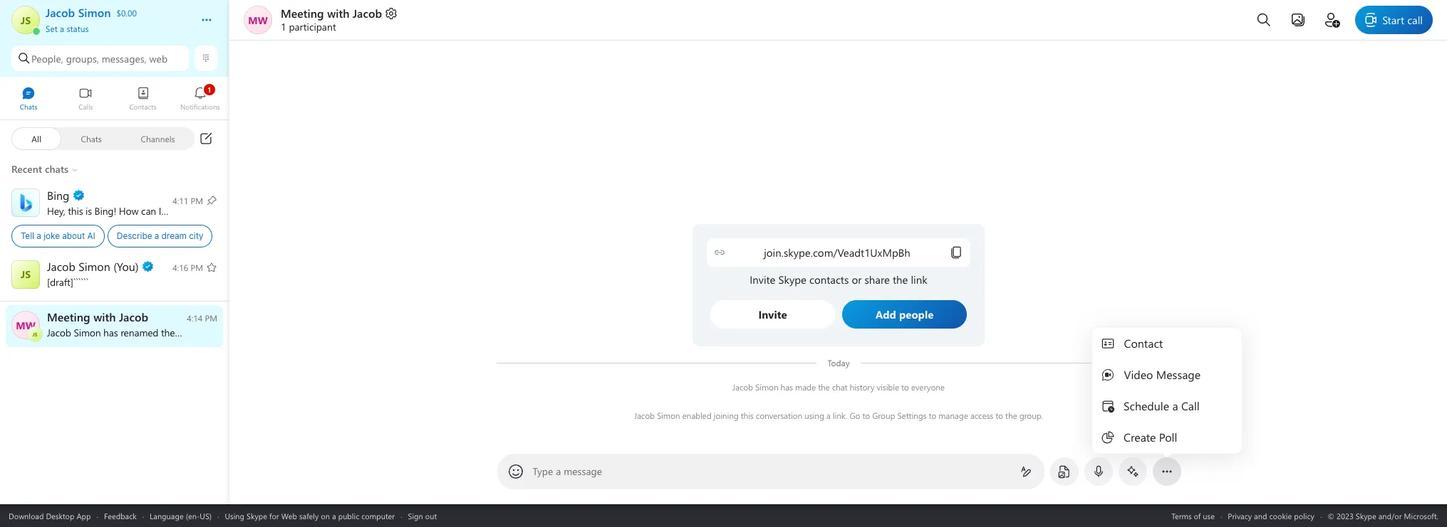 Task type: describe. For each thing, give the bounding box(es) containing it.
sign out
[[408, 511, 437, 522]]

use
[[1203, 511, 1215, 522]]

a right on
[[332, 511, 336, 522]]

history
[[849, 382, 874, 393]]

channels
[[141, 133, 175, 144]]

visible
[[876, 382, 899, 393]]

feedback
[[104, 511, 137, 522]]

sign
[[408, 511, 423, 522]]

set
[[46, 23, 58, 34]]

all
[[32, 133, 41, 144]]

city
[[189, 231, 203, 242]]

people, groups, messages, web
[[31, 52, 168, 65]]

language
[[150, 511, 184, 522]]

on
[[321, 511, 330, 522]]

meeting with jacob button
[[281, 6, 398, 21]]

web
[[149, 52, 168, 65]]

is
[[86, 204, 92, 218]]

language (en-us) link
[[150, 511, 212, 522]]

a for message
[[556, 465, 561, 479]]

joining
[[713, 410, 738, 422]]

terms of use
[[1172, 511, 1215, 522]]

computer
[[361, 511, 395, 522]]

0 horizontal spatial this
[[68, 204, 83, 218]]

using
[[804, 410, 824, 422]]

app
[[77, 511, 91, 522]]

using skype for web safely on a public computer link
[[225, 511, 395, 522]]

for
[[269, 511, 279, 522]]

Type a message text field
[[533, 465, 1009, 480]]

link.
[[832, 410, 847, 422]]

set a status button
[[46, 20, 187, 34]]

manage
[[938, 410, 968, 422]]

language (en-us)
[[150, 511, 212, 522]]

hey,
[[47, 204, 65, 218]]

groups,
[[66, 52, 99, 65]]

group.
[[1019, 410, 1043, 422]]

everyone
[[911, 382, 944, 393]]

can
[[141, 204, 156, 218]]

type a message
[[533, 465, 602, 479]]

people, groups, messages, web button
[[11, 46, 189, 71]]

to right access
[[995, 410, 1003, 422]]

!
[[114, 204, 116, 218]]

safely
[[299, 511, 319, 522]]

terms
[[1172, 511, 1192, 522]]

meeting with jacob
[[281, 6, 382, 21]]

privacy and cookie policy link
[[1228, 511, 1314, 522]]

us)
[[200, 511, 212, 522]]

skype
[[247, 511, 267, 522]]

0 horizontal spatial the
[[818, 382, 829, 393]]

chat
[[832, 382, 847, 393]]

messages,
[[102, 52, 147, 65]]

a for dream
[[154, 231, 159, 242]]

today?
[[203, 204, 232, 218]]

privacy
[[1228, 511, 1252, 522]]

0 horizontal spatial jacob
[[353, 6, 382, 21]]

jacob simon has made the chat history visible to everyone
[[732, 382, 944, 393]]

to right settings
[[928, 410, 936, 422]]

set a status
[[46, 23, 89, 34]]

sign out link
[[408, 511, 437, 522]]

about
[[62, 231, 85, 242]]

(en-
[[186, 511, 200, 522]]

made
[[795, 382, 815, 393]]

dream
[[161, 231, 187, 242]]

access
[[970, 410, 993, 422]]

using
[[225, 511, 244, 522]]



Task type: locate. For each thing, give the bounding box(es) containing it.
1 horizontal spatial the
[[1005, 410, 1017, 422]]

tab list
[[0, 81, 229, 120]]

group
[[872, 410, 895, 422]]

jacob for jacob simon enabled joining this conversation using a link. go to group settings to manage access to the group.
[[634, 410, 654, 422]]

simon for enabled joining this conversation using a link. go to group settings to manage access to the group.
[[656, 410, 680, 422]]

has
[[780, 382, 793, 393]]

and
[[1254, 511, 1267, 522]]

a left dream
[[154, 231, 159, 242]]

0 vertical spatial jacob
[[353, 6, 382, 21]]

simon left enabled
[[656, 410, 680, 422]]

a right the 'set'
[[60, 23, 64, 34]]

joke
[[44, 231, 60, 242]]

1 vertical spatial jacob
[[732, 382, 753, 393]]

1 horizontal spatial this
[[740, 410, 753, 422]]

people,
[[31, 52, 63, 65]]

conversation
[[755, 410, 802, 422]]

enabled
[[682, 410, 711, 422]]

tell
[[21, 231, 34, 242]]

bing
[[94, 204, 114, 218]]

this left 'is'
[[68, 204, 83, 218]]

this
[[68, 204, 83, 218], [740, 410, 753, 422]]

hey, this is bing ! how can i help you today?
[[47, 204, 234, 218]]

i
[[159, 204, 161, 218]]

ai
[[87, 231, 95, 242]]

a right tell
[[37, 231, 41, 242]]

download desktop app link
[[9, 511, 91, 522]]

desktop
[[46, 511, 74, 522]]

jacob simon enabled joining this conversation using a link. go to group settings to manage access to the group.
[[634, 410, 1043, 422]]

0 horizontal spatial simon
[[656, 410, 680, 422]]

tell a joke about ai
[[21, 231, 95, 242]]

download
[[9, 511, 44, 522]]

download desktop app
[[9, 511, 91, 522]]

status
[[67, 23, 89, 34]]

with
[[327, 6, 349, 21]]

message
[[564, 465, 602, 479]]

[draft]``````
[[47, 275, 88, 289]]

chats
[[81, 133, 102, 144]]

this right joining
[[740, 410, 753, 422]]

meeting
[[281, 6, 324, 21]]

[draft]`````` button
[[0, 255, 229, 297]]

a right type
[[556, 465, 561, 479]]

cookie
[[1269, 511, 1292, 522]]

help
[[164, 204, 182, 218]]

jacob
[[353, 6, 382, 21], [732, 382, 753, 393], [634, 410, 654, 422]]

to right go
[[862, 410, 870, 422]]

1 vertical spatial simon
[[656, 410, 680, 422]]

how
[[119, 204, 139, 218]]

0 vertical spatial the
[[818, 382, 829, 393]]

2 horizontal spatial jacob
[[732, 382, 753, 393]]

1 horizontal spatial jacob
[[634, 410, 654, 422]]

a inside 'button'
[[60, 23, 64, 34]]

simon for has made the chat history visible to everyone
[[755, 382, 778, 393]]

0 vertical spatial this
[[68, 204, 83, 218]]

of
[[1194, 511, 1201, 522]]

web
[[281, 511, 297, 522]]

go
[[849, 410, 860, 422]]

the left group.
[[1005, 410, 1017, 422]]

jacob up joining
[[732, 382, 753, 393]]

simon left has
[[755, 382, 778, 393]]

the left chat
[[818, 382, 829, 393]]

1 vertical spatial the
[[1005, 410, 1017, 422]]

using skype for web safely on a public computer
[[225, 511, 395, 522]]

describe
[[117, 231, 152, 242]]

policy
[[1294, 511, 1314, 522]]

settings
[[897, 410, 926, 422]]

terms of use link
[[1172, 511, 1215, 522]]

to right visible
[[901, 382, 909, 393]]

describe a dream city
[[117, 231, 203, 242]]

jacob right with in the left top of the page
[[353, 6, 382, 21]]

1 vertical spatial this
[[740, 410, 753, 422]]

feedback link
[[104, 511, 137, 522]]

privacy and cookie policy
[[1228, 511, 1314, 522]]

you
[[185, 204, 201, 218]]

jacob left enabled
[[634, 410, 654, 422]]

0 vertical spatial simon
[[755, 382, 778, 393]]

a for joke
[[37, 231, 41, 242]]

1 horizontal spatial simon
[[755, 382, 778, 393]]

public
[[338, 511, 359, 522]]

type
[[533, 465, 553, 479]]

simon
[[755, 382, 778, 393], [656, 410, 680, 422]]

a left the link.
[[826, 410, 830, 422]]

2 vertical spatial jacob
[[634, 410, 654, 422]]

a for status
[[60, 23, 64, 34]]

a
[[60, 23, 64, 34], [37, 231, 41, 242], [154, 231, 159, 242], [826, 410, 830, 422], [556, 465, 561, 479], [332, 511, 336, 522]]

out
[[425, 511, 437, 522]]

jacob for jacob simon has made the chat history visible to everyone
[[732, 382, 753, 393]]



Task type: vqa. For each thing, say whether or not it's contained in the screenshot.
Skype Number
no



